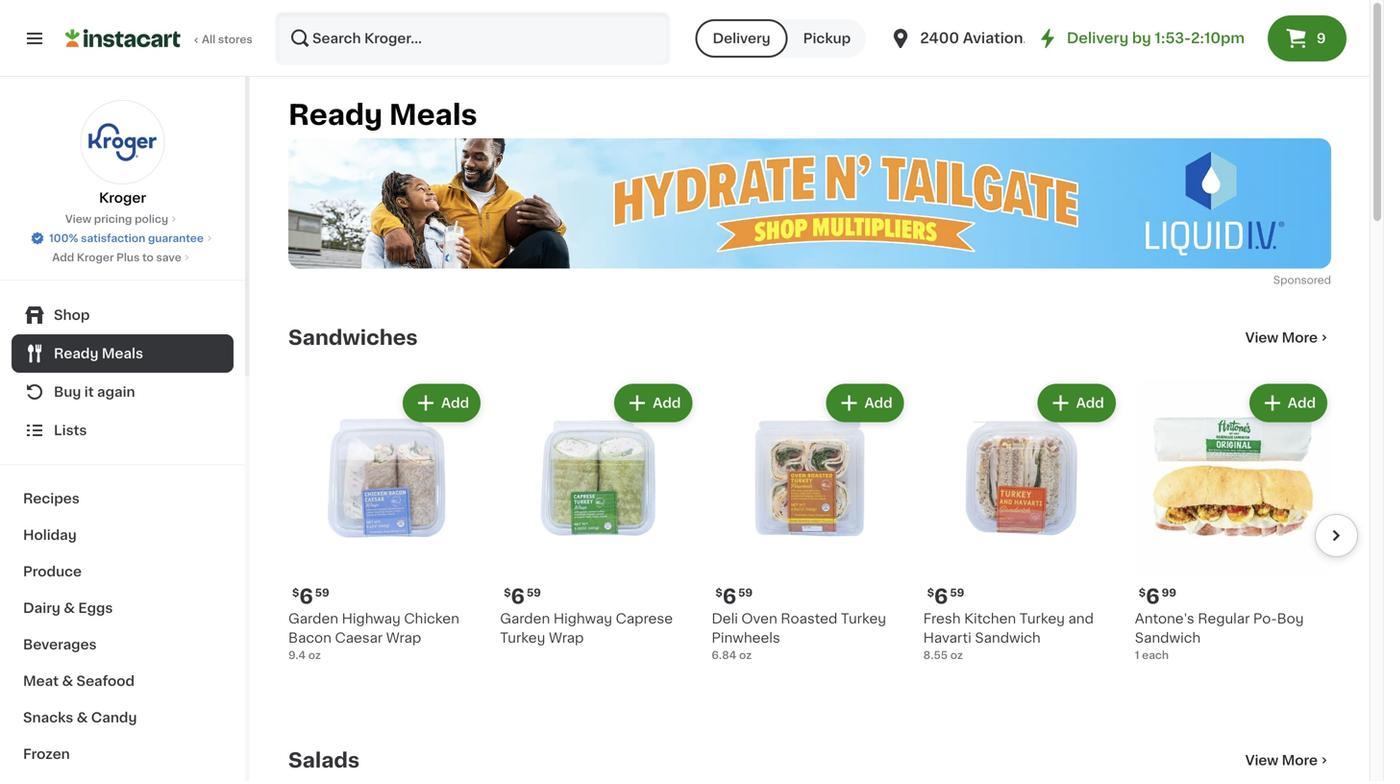 Task type: vqa. For each thing, say whether or not it's contained in the screenshot.
Meat & Seafood Link
yes



Task type: locate. For each thing, give the bounding box(es) containing it.
garden right chicken
[[500, 612, 550, 626]]

$ up "fresh"
[[927, 588, 934, 598]]

delivery left pickup button
[[713, 32, 771, 45]]

salads
[[288, 751, 360, 771]]

6 for antone's regular po-boy sandwich
[[1146, 587, 1160, 607]]

more for salads
[[1282, 754, 1318, 768]]

4 add button from the left
[[1040, 386, 1114, 421]]

100%
[[49, 233, 78, 244]]

$ 6 59 for garden highway chicken bacon caesar wrap
[[292, 587, 329, 607]]

1 more from the top
[[1282, 331, 1318, 345]]

& left candy
[[77, 711, 88, 725]]

oz
[[308, 650, 321, 661], [739, 650, 752, 661], [950, 650, 963, 661]]

2 garden from the left
[[500, 612, 550, 626]]

snacks & candy
[[23, 711, 137, 725]]

5 6 from the left
[[1146, 587, 1160, 607]]

59 for garden highway chicken bacon caesar wrap
[[315, 588, 329, 598]]

turkey
[[841, 612, 886, 626], [1020, 612, 1065, 626], [500, 631, 545, 645]]

ready inside ready meals link
[[54, 347, 98, 360]]

2 sandwich from the left
[[1135, 631, 1201, 645]]

add for garden highway chicken bacon caesar wrap
[[441, 397, 469, 410]]

4 product group from the left
[[923, 380, 1120, 663]]

oz down pinwheels
[[739, 650, 752, 661]]

$ for garden highway chicken bacon caesar wrap
[[292, 588, 299, 598]]

1 vertical spatial view more
[[1245, 754, 1318, 768]]

garden inside the garden highway caprese turkey wrap
[[500, 612, 550, 626]]

view pricing policy
[[65, 214, 168, 224]]

59 up "fresh"
[[950, 588, 964, 598]]

0 horizontal spatial oz
[[308, 650, 321, 661]]

turkey inside the deli oven roasted turkey pinwheels 6.84 oz
[[841, 612, 886, 626]]

0 vertical spatial view more link
[[1245, 328, 1331, 348]]

shop
[[54, 309, 90, 322]]

aviation
[[963, 31, 1023, 45]]

0 horizontal spatial meals
[[102, 347, 143, 360]]

$ up the garden highway caprese turkey wrap
[[504, 588, 511, 598]]

oz for havarti
[[950, 650, 963, 661]]

0 horizontal spatial highway
[[342, 612, 401, 626]]

view more for salads
[[1245, 754, 1318, 768]]

$ inside $ 6 99
[[1139, 588, 1146, 598]]

2 vertical spatial &
[[77, 711, 88, 725]]

recipes link
[[12, 481, 234, 517]]

meals
[[389, 101, 477, 129], [102, 347, 143, 360]]

pickup button
[[788, 19, 866, 58]]

6 up deli
[[723, 587, 736, 607]]

instacart logo image
[[65, 27, 181, 50]]

1 horizontal spatial wrap
[[549, 631, 584, 645]]

sandwich down kitchen
[[975, 631, 1041, 645]]

view
[[65, 214, 91, 224], [1245, 331, 1279, 345], [1245, 754, 1279, 768]]

item carousel region
[[288, 373, 1358, 719]]

meat & seafood link
[[12, 663, 234, 700]]

oz inside fresh kitchen turkey and havarti sandwich 8.55 oz
[[950, 650, 963, 661]]

6 up the garden highway caprese turkey wrap
[[511, 587, 525, 607]]

Search field
[[277, 13, 669, 63]]

recipes
[[23, 492, 80, 506]]

view for salads
[[1245, 754, 1279, 768]]

oz down "havarti"
[[950, 650, 963, 661]]

& for dairy
[[64, 602, 75, 615]]

6 left 99
[[1146, 587, 1160, 607]]

$ 6 59 up "bacon"
[[292, 587, 329, 607]]

garden inside garden highway chicken bacon caesar wrap 9.4 oz
[[288, 612, 338, 626]]

1 horizontal spatial ready
[[288, 101, 383, 129]]

59 up "bacon"
[[315, 588, 329, 598]]

ready meals link
[[12, 334, 234, 373]]

2 6 from the left
[[723, 587, 736, 607]]

& right meat
[[62, 675, 73, 688]]

oz inside garden highway chicken bacon caesar wrap 9.4 oz
[[308, 650, 321, 661]]

all stores
[[202, 34, 252, 45]]

1 add button from the left
[[405, 386, 479, 421]]

100% satisfaction guarantee
[[49, 233, 204, 244]]

delivery inside button
[[713, 32, 771, 45]]

6 up "bacon"
[[299, 587, 313, 607]]

0 vertical spatial &
[[64, 602, 75, 615]]

1 vertical spatial view more link
[[1245, 751, 1331, 771]]

3 $ from the left
[[504, 588, 511, 598]]

1 horizontal spatial oz
[[739, 650, 752, 661]]

$ 6 59 for garden highway caprese turkey wrap
[[504, 587, 541, 607]]

2 view more from the top
[[1245, 754, 1318, 768]]

1 wrap from the left
[[386, 631, 421, 645]]

1 vertical spatial meals
[[102, 347, 143, 360]]

oz right 9.4
[[308, 650, 321, 661]]

0 horizontal spatial wrap
[[386, 631, 421, 645]]

1 view more from the top
[[1245, 331, 1318, 345]]

$
[[292, 588, 299, 598], [716, 588, 723, 598], [504, 588, 511, 598], [927, 588, 934, 598], [1139, 588, 1146, 598]]

$ 6 59 up the garden highway caprese turkey wrap
[[504, 587, 541, 607]]

5 add button from the left
[[1251, 386, 1325, 421]]

1 sandwich from the left
[[975, 631, 1041, 645]]

holiday link
[[12, 517, 234, 554]]

2 highway from the left
[[553, 612, 612, 626]]

add button for antone's
[[1251, 386, 1325, 421]]

0 horizontal spatial turkey
[[500, 631, 545, 645]]

$ 6 59 for fresh kitchen turkey and havarti sandwich
[[927, 587, 964, 607]]

highway inside garden highway chicken bacon caesar wrap 9.4 oz
[[342, 612, 401, 626]]

$ up "bacon"
[[292, 588, 299, 598]]

garden for bacon
[[288, 612, 338, 626]]

1 vertical spatial &
[[62, 675, 73, 688]]

1 vertical spatial more
[[1282, 754, 1318, 768]]

highway inside the garden highway caprese turkey wrap
[[553, 612, 612, 626]]

2 add button from the left
[[616, 386, 691, 421]]

59 for deli oven roasted turkey pinwheels
[[738, 588, 753, 598]]

3 59 from the left
[[527, 588, 541, 598]]

again
[[97, 385, 135, 399]]

kroger up view pricing policy link
[[99, 191, 146, 205]]

59 up the garden highway caprese turkey wrap
[[527, 588, 541, 598]]

3 $ 6 59 from the left
[[504, 587, 541, 607]]

0 horizontal spatial delivery
[[713, 32, 771, 45]]

0 horizontal spatial sandwich
[[975, 631, 1041, 645]]

spo
[[1273, 275, 1294, 286]]

6
[[299, 587, 313, 607], [723, 587, 736, 607], [511, 587, 525, 607], [934, 587, 948, 607], [1146, 587, 1160, 607]]

add button for deli
[[828, 386, 902, 421]]

delivery by 1:53-2:10pm
[[1067, 31, 1245, 45]]

add
[[52, 252, 74, 263], [441, 397, 469, 410], [653, 397, 681, 410], [864, 397, 893, 410], [1076, 397, 1104, 410], [1288, 397, 1316, 410]]

59 up oven
[[738, 588, 753, 598]]

salads link
[[288, 749, 360, 772]]

oz for caesar
[[308, 650, 321, 661]]

4 59 from the left
[[950, 588, 964, 598]]

turkey inside fresh kitchen turkey and havarti sandwich 8.55 oz
[[1020, 612, 1065, 626]]

0 vertical spatial meals
[[389, 101, 477, 129]]

antone's
[[1135, 612, 1194, 626]]

garden
[[288, 612, 338, 626], [500, 612, 550, 626]]

meals down search field
[[389, 101, 477, 129]]

kroger link
[[80, 100, 165, 208]]

product group
[[288, 380, 485, 663], [500, 380, 696, 648], [712, 380, 908, 663], [923, 380, 1120, 663], [1135, 380, 1331, 663]]

2 horizontal spatial turkey
[[1020, 612, 1065, 626]]

garden up "bacon"
[[288, 612, 338, 626]]

1 vertical spatial ready meals
[[54, 347, 143, 360]]

$ for garden highway caprese turkey wrap
[[504, 588, 511, 598]]

3 6 from the left
[[511, 587, 525, 607]]

1 horizontal spatial highway
[[553, 612, 612, 626]]

1 horizontal spatial sandwich
[[1135, 631, 1201, 645]]

ready meals
[[288, 101, 477, 129], [54, 347, 143, 360]]

0 vertical spatial more
[[1282, 331, 1318, 345]]

ready meals button
[[12, 334, 234, 373]]

wrap inside garden highway chicken bacon caesar wrap 9.4 oz
[[386, 631, 421, 645]]

add button
[[405, 386, 479, 421], [616, 386, 691, 421], [828, 386, 902, 421], [1040, 386, 1114, 421], [1251, 386, 1325, 421]]

2 oz from the left
[[739, 650, 752, 661]]

1 6 from the left
[[299, 587, 313, 607]]

0 horizontal spatial garden
[[288, 612, 338, 626]]

ready
[[288, 101, 383, 129], [54, 347, 98, 360]]

&
[[64, 602, 75, 615], [62, 675, 73, 688], [77, 711, 88, 725]]

delivery left by
[[1067, 31, 1129, 45]]

2400 aviation dr
[[920, 31, 1044, 45]]

1 vertical spatial ready
[[54, 347, 98, 360]]

1 oz from the left
[[308, 650, 321, 661]]

6 up "fresh"
[[934, 587, 948, 607]]

2 wrap from the left
[[549, 631, 584, 645]]

2 more from the top
[[1282, 754, 1318, 768]]

2 view more link from the top
[[1245, 751, 1331, 771]]

6.84
[[712, 650, 737, 661]]

kroger
[[99, 191, 146, 205], [77, 252, 114, 263]]

1 horizontal spatial meals
[[389, 101, 477, 129]]

$ left 99
[[1139, 588, 1146, 598]]

1 garden from the left
[[288, 612, 338, 626]]

1 $ 6 59 from the left
[[292, 587, 329, 607]]

sandwich down antone's
[[1135, 631, 1201, 645]]

add for garden highway caprese turkey wrap
[[653, 397, 681, 410]]

$ up deli
[[716, 588, 723, 598]]

add button for garden
[[405, 386, 479, 421]]

1
[[1135, 650, 1139, 661]]

4 6 from the left
[[934, 587, 948, 607]]

2 $ 6 59 from the left
[[716, 587, 753, 607]]

turkey for garden highway caprese turkey wrap
[[500, 631, 545, 645]]

highway left caprese
[[553, 612, 612, 626]]

seafood
[[76, 675, 135, 688]]

1 view more link from the top
[[1245, 328, 1331, 348]]

0 vertical spatial ready meals
[[288, 101, 477, 129]]

2 product group from the left
[[500, 380, 696, 648]]

99
[[1162, 588, 1176, 598]]

meat
[[23, 675, 59, 688]]

2 horizontal spatial oz
[[950, 650, 963, 661]]

0 horizontal spatial ready meals
[[54, 347, 143, 360]]

highway
[[342, 612, 401, 626], [553, 612, 612, 626]]

4 $ 6 59 from the left
[[927, 587, 964, 607]]

1 highway from the left
[[342, 612, 401, 626]]

1 horizontal spatial turkey
[[841, 612, 886, 626]]

save
[[156, 252, 181, 263]]

2 vertical spatial view
[[1245, 754, 1279, 768]]

turkey inside the garden highway caprese turkey wrap
[[500, 631, 545, 645]]

sandwiches
[[288, 328, 418, 348]]

view pricing policy link
[[65, 211, 180, 227]]

0 vertical spatial view more
[[1245, 331, 1318, 345]]

delivery by 1:53-2:10pm link
[[1036, 27, 1245, 50]]

garden for turkey
[[500, 612, 550, 626]]

$ 6 59 up deli
[[716, 587, 753, 607]]

5 product group from the left
[[1135, 380, 1331, 663]]

4 $ from the left
[[927, 588, 934, 598]]

more
[[1282, 331, 1318, 345], [1282, 754, 1318, 768]]

view for sandwiches
[[1245, 331, 1279, 345]]

1 $ from the left
[[292, 588, 299, 598]]

5 $ from the left
[[1139, 588, 1146, 598]]

kroger down satisfaction
[[77, 252, 114, 263]]

& for snacks
[[77, 711, 88, 725]]

& left eggs
[[64, 602, 75, 615]]

3 add button from the left
[[828, 386, 902, 421]]

snacks
[[23, 711, 73, 725]]

1 vertical spatial view
[[1245, 331, 1279, 345]]

1 horizontal spatial garden
[[500, 612, 550, 626]]

0 horizontal spatial ready
[[54, 347, 98, 360]]

highway up caesar
[[342, 612, 401, 626]]

1 59 from the left
[[315, 588, 329, 598]]

$ 6 59
[[292, 587, 329, 607], [716, 587, 753, 607], [504, 587, 541, 607], [927, 587, 964, 607]]

view more for sandwiches
[[1245, 331, 1318, 345]]

2400 aviation dr button
[[889, 12, 1044, 65]]

view more link
[[1245, 328, 1331, 348], [1245, 751, 1331, 771]]

1 horizontal spatial delivery
[[1067, 31, 1129, 45]]

$ 6 59 up "fresh"
[[927, 587, 964, 607]]

2 $ from the left
[[716, 588, 723, 598]]

meals down shop link on the top
[[102, 347, 143, 360]]

3 oz from the left
[[950, 650, 963, 661]]

None search field
[[275, 12, 670, 65]]

1 product group from the left
[[288, 380, 485, 663]]

more for sandwiches
[[1282, 331, 1318, 345]]

produce
[[23, 565, 82, 579]]

service type group
[[695, 19, 866, 58]]

fresh kitchen turkey and havarti sandwich 8.55 oz
[[923, 612, 1094, 661]]

2 59 from the left
[[738, 588, 753, 598]]

guarantee
[[148, 233, 204, 244]]

add for antone's regular po-boy sandwich
[[1288, 397, 1316, 410]]



Task type: describe. For each thing, give the bounding box(es) containing it.
6 for fresh kitchen turkey and havarti sandwich
[[934, 587, 948, 607]]

stores
[[218, 34, 252, 45]]

dr
[[1027, 31, 1044, 45]]

holiday
[[23, 529, 77, 542]]

buy it again link
[[12, 373, 234, 411]]

add for deli oven roasted turkey pinwheels
[[864, 397, 893, 410]]

antone's regular po-boy sandwich 1 each
[[1135, 612, 1304, 661]]

delivery for delivery
[[713, 32, 771, 45]]

dairy & eggs link
[[12, 590, 234, 627]]

3 product group from the left
[[712, 380, 908, 663]]

caesar
[[335, 631, 383, 645]]

plus
[[116, 252, 140, 263]]

turkey for deli oven roasted turkey pinwheels 6.84 oz
[[841, 612, 886, 626]]

meals inside ready meals link
[[102, 347, 143, 360]]

pricing
[[94, 214, 132, 224]]

ready meals inside 'dropdown button'
[[54, 347, 143, 360]]

eggs
[[78, 602, 113, 615]]

add kroger plus to save
[[52, 252, 181, 263]]

0 vertical spatial ready
[[288, 101, 383, 129]]

shop link
[[12, 296, 234, 334]]

oven
[[741, 612, 777, 626]]

add kroger plus to save link
[[52, 250, 193, 265]]

policy
[[135, 214, 168, 224]]

bacon
[[288, 631, 332, 645]]

0 vertical spatial view
[[65, 214, 91, 224]]

delivery button
[[695, 19, 788, 58]]

boy
[[1277, 612, 1304, 626]]

frozen link
[[12, 736, 234, 773]]

chicken
[[404, 612, 459, 626]]

$ for deli oven roasted turkey pinwheels
[[716, 588, 723, 598]]

1 horizontal spatial ready meals
[[288, 101, 477, 129]]

kroger logo image
[[80, 100, 165, 185]]

2:10pm
[[1191, 31, 1245, 45]]

view more link for salads
[[1245, 751, 1331, 771]]

garden highway chicken bacon caesar wrap 9.4 oz
[[288, 612, 459, 661]]

each
[[1142, 650, 1169, 661]]

59 for fresh kitchen turkey and havarti sandwich
[[950, 588, 964, 598]]

& for meat
[[62, 675, 73, 688]]

meat & seafood
[[23, 675, 135, 688]]

6 for deli oven roasted turkey pinwheels
[[723, 587, 736, 607]]

regular
[[1198, 612, 1250, 626]]

nsored
[[1294, 275, 1331, 286]]

pickup
[[803, 32, 851, 45]]

satisfaction
[[81, 233, 145, 244]]

all
[[202, 34, 216, 45]]

6 for garden highway caprese turkey wrap
[[511, 587, 525, 607]]

garden highway caprese turkey wrap
[[500, 612, 673, 645]]

lists
[[54, 424, 87, 437]]

add for fresh kitchen turkey and havarti sandwich
[[1076, 397, 1104, 410]]

sandwich inside antone's regular po-boy sandwich 1 each
[[1135, 631, 1201, 645]]

lists link
[[12, 411, 234, 450]]

buy it again
[[54, 385, 135, 399]]

1:53-
[[1155, 31, 1191, 45]]

$ for antone's regular po-boy sandwich
[[1139, 588, 1146, 598]]

100% satisfaction guarantee button
[[30, 227, 215, 246]]

oz inside the deli oven roasted turkey pinwheels 6.84 oz
[[739, 650, 752, 661]]

$ 6 99
[[1139, 587, 1176, 607]]

kitchen
[[964, 612, 1016, 626]]

candy
[[91, 711, 137, 725]]

beverages link
[[12, 627, 234, 663]]

by
[[1132, 31, 1151, 45]]

$ for fresh kitchen turkey and havarti sandwich
[[927, 588, 934, 598]]

59 for garden highway caprese turkey wrap
[[527, 588, 541, 598]]

dairy
[[23, 602, 60, 615]]

it
[[84, 385, 94, 399]]

8.55
[[923, 650, 948, 661]]

all stores link
[[65, 12, 254, 65]]

po-
[[1253, 612, 1277, 626]]

beverages
[[23, 638, 97, 652]]

to
[[142, 252, 154, 263]]

9 button
[[1268, 15, 1347, 62]]

0 vertical spatial kroger
[[99, 191, 146, 205]]

highway for caesar
[[342, 612, 401, 626]]

add button for fresh
[[1040, 386, 1114, 421]]

fresh
[[923, 612, 961, 626]]

highway for wrap
[[553, 612, 612, 626]]

9
[[1317, 32, 1326, 45]]

produce link
[[12, 554, 234, 590]]

2400
[[920, 31, 959, 45]]

deli oven roasted turkey pinwheels 6.84 oz
[[712, 612, 886, 661]]

delivery for delivery by 1:53-2:10pm
[[1067, 31, 1129, 45]]

view more link for sandwiches
[[1245, 328, 1331, 348]]

roasted
[[781, 612, 837, 626]]

sandwiches link
[[288, 326, 418, 350]]

buy
[[54, 385, 81, 399]]

• sponsored: liquid i.v. hydrate n' tailgate. shop multipliers image
[[288, 138, 1331, 269]]

havarti
[[923, 631, 972, 645]]

sandwich inside fresh kitchen turkey and havarti sandwich 8.55 oz
[[975, 631, 1041, 645]]

6 for garden highway chicken bacon caesar wrap
[[299, 587, 313, 607]]

and
[[1068, 612, 1094, 626]]

1 vertical spatial kroger
[[77, 252, 114, 263]]

snacks & candy link
[[12, 700, 234, 736]]

frozen
[[23, 748, 70, 761]]

9.4
[[288, 650, 306, 661]]

caprese
[[616, 612, 673, 626]]

$ 6 59 for deli oven roasted turkey pinwheels
[[716, 587, 753, 607]]

deli
[[712, 612, 738, 626]]

pinwheels
[[712, 631, 780, 645]]

dairy & eggs
[[23, 602, 113, 615]]

wrap inside the garden highway caprese turkey wrap
[[549, 631, 584, 645]]



